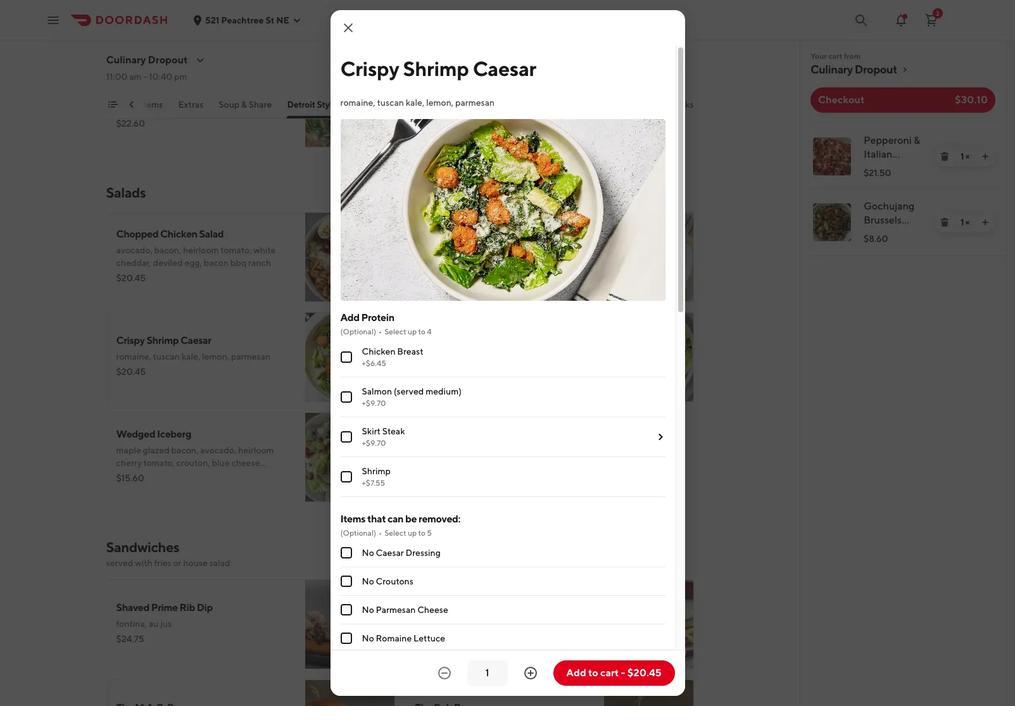 Task type: locate. For each thing, give the bounding box(es) containing it.
1 horizontal spatial ranch
[[459, 351, 482, 362]]

pizza inside black truffle mushroom pizza smoked onion alfredo, mozzarella cheese, arugula $22.60
[[224, 73, 248, 85]]

wedged
[[116, 428, 155, 440]]

ranch
[[248, 258, 271, 268], [459, 351, 482, 362]]

chicken up deviled
[[160, 228, 197, 240]]

1 horizontal spatial cheddar,
[[511, 258, 546, 268]]

mozzarella inside black truffle mushroom pizza smoked onion alfredo, mozzarella cheese, arugula $22.60
[[207, 91, 250, 101]]

items that can be removed: (optional) • select up to 5
[[340, 513, 460, 538]]

remove item from cart image for pepperoni & italian sausage pizza
[[940, 151, 950, 161]]

0 vertical spatial remove item from cart image
[[940, 151, 950, 161]]

2 vertical spatial crispy
[[415, 595, 444, 607]]

11:00
[[106, 72, 128, 82]]

crispy for crispy shrimp caesar
[[340, 56, 399, 80]]

1 horizontal spatial chicken
[[362, 347, 396, 357]]

crispy for crispy shrimp caesar romaine, tuscan kale, lemon, parmesan $20.45
[[116, 334, 145, 346]]

salad up "bacon"
[[199, 228, 224, 240]]

cheddar, inside butternut squash & kale bartlett pear, ancient grains, date, pistachio, toasted mulberry, white cheddar, maple tahini vinaigrette
[[511, 258, 546, 268]]

dropout up the 10:40 at the top left of page
[[148, 54, 188, 66]]

2 (optional) from the top
[[340, 528, 376, 538]]

no right "no caesar dressing" checkbox
[[362, 548, 374, 558]]

list
[[800, 123, 1006, 256]]

share
[[249, 99, 272, 110]]

1 horizontal spatial romaine,
[[340, 98, 375, 108]]

select inside items that can be removed: (optional) • select up to 5
[[384, 528, 406, 538]]

crispy inside the crispy shrimp caesar dialog
[[340, 56, 399, 80]]

select down can
[[384, 528, 406, 538]]

(optional) down protein
[[340, 327, 376, 336]]

2 horizontal spatial crispy
[[415, 595, 444, 607]]

2 add one to cart image from the top
[[980, 217, 990, 227]]

$20.45 inside chopped chicken salad avocado, bacon, heirloom tomato, white cheddar, deviled egg, bacon bbq ranch $20.45
[[116, 273, 146, 283]]

1 vertical spatial lemon,
[[202, 351, 229, 362]]

sausage
[[864, 162, 902, 174]]

salads up chopped
[[106, 184, 146, 201]]

521 peachtree st ne
[[205, 15, 289, 25]]

glazed
[[143, 445, 170, 455]]

& inside pepperoni & italian sausage pizza
[[914, 134, 920, 146]]

2 1 × from the top
[[961, 217, 970, 227]]

(optional) down that
[[340, 528, 376, 538]]

cheese, left detroit
[[252, 91, 282, 101]]

pistachio,
[[551, 245, 590, 255]]

no for no parmesan cheese
[[362, 605, 374, 615]]

salad inside chopped chicken salad avocado, bacon, heirloom tomato, white cheddar, deviled egg, bacon bbq ranch $20.45
[[199, 228, 224, 240]]

1 horizontal spatial avocado,
[[200, 445, 236, 455]]

0 vertical spatial select
[[384, 327, 406, 336]]

1 horizontal spatial kale,
[[406, 98, 424, 108]]

salad inside cheap house salad buttermilk ranch $9.15
[[477, 334, 502, 346]]

select down protein
[[384, 327, 406, 336]]

1 horizontal spatial culinary dropout
[[811, 63, 897, 76]]

1 vertical spatial -
[[621, 667, 625, 679]]

vinaigrette
[[440, 270, 483, 281]]

select inside add protein (optional) • select up to 4
[[384, 327, 406, 336]]

to right 'increase quantity by 1' icon on the bottom right of page
[[588, 667, 598, 679]]

0 horizontal spatial chicken
[[160, 228, 197, 240]]

romaine, inside the crispy shrimp caesar dialog
[[340, 98, 375, 108]]

cheddar, inside chopped chicken salad avocado, bacon, heirloom tomato, white cheddar, deviled egg, bacon bbq ranch $20.45
[[116, 258, 151, 268]]

sandwiches for sandwiches
[[432, 99, 480, 110]]

0 vertical spatial caesar
[[473, 56, 536, 80]]

parmesan
[[455, 98, 495, 108], [231, 351, 270, 362]]

no right no parmesan cheese option
[[362, 605, 374, 615]]

0 vertical spatial ×
[[966, 151, 970, 161]]

shaved prime rib dip fontina, au jus $24.75
[[116, 602, 213, 644]]

0 horizontal spatial sandwiches
[[106, 539, 179, 555]]

caesar
[[473, 56, 536, 80], [180, 334, 211, 346], [376, 548, 404, 558]]

bacon, inside wedged iceberg maple glazed bacon, avocado, heirloom cherry tomato, crouton, blue cheese dressing
[[171, 445, 198, 455]]

+$7.55
[[362, 478, 385, 488]]

no right no romaine lettuce checkbox
[[362, 633, 374, 644]]

0 vertical spatial pizza
[[224, 73, 248, 85]]

1 vertical spatial pizza
[[355, 99, 376, 110]]

japanese
[[415, 612, 451, 623]]

or
[[173, 558, 181, 568]]

romaine,
[[340, 98, 375, 108], [116, 351, 151, 362]]

2 × from the top
[[966, 217, 970, 227]]

culinary dropout link
[[811, 62, 996, 77]]

toasted
[[415, 258, 446, 268]]

0 vertical spatial 1 ×
[[961, 151, 970, 161]]

kale, inside the crispy shrimp caesar dialog
[[406, 98, 424, 108]]

0 horizontal spatial maple
[[116, 445, 141, 455]]

maple down pistachio, at the right top of the page
[[548, 258, 573, 268]]

bacon,
[[154, 245, 181, 255], [171, 445, 198, 455]]

0 vertical spatial lemon,
[[426, 98, 454, 108]]

salad
[[199, 228, 224, 240], [477, 334, 502, 346]]

0 horizontal spatial tomato,
[[144, 458, 175, 468]]

$15.60
[[116, 473, 144, 483]]

1 for pepperoni & italian sausage pizza
[[961, 151, 964, 161]]

ne
[[276, 15, 289, 25]]

add protein group
[[340, 311, 665, 497]]

1 up from the top
[[408, 327, 417, 336]]

culinary up 11:00
[[106, 54, 146, 66]]

list containing pepperoni & italian sausage pizza
[[800, 123, 1006, 256]]

soup & share button
[[219, 98, 272, 118]]

1 vertical spatial maple
[[116, 445, 141, 455]]

to
[[418, 327, 425, 336], [418, 528, 425, 538], [588, 667, 598, 679]]

0 horizontal spatial lemon,
[[202, 351, 229, 362]]

pizza for mushroom
[[224, 73, 248, 85]]

+$9.70 down salmon
[[362, 399, 386, 408]]

1 vertical spatial parmesan
[[231, 351, 270, 362]]

cheddar, down "date,"
[[511, 258, 546, 268]]

bacon, up deviled
[[154, 245, 181, 255]]

havarti,
[[161, 0, 191, 1]]

white
[[253, 245, 276, 255], [487, 258, 509, 268]]

0 horizontal spatial -
[[143, 72, 147, 82]]

1 add one to cart image from the top
[[980, 151, 990, 161]]

no romaine lettuce
[[362, 633, 445, 644]]

mushroom
[[174, 73, 222, 85]]

$17.20
[[415, 273, 441, 283]]

add button for cheap house salad
[[653, 374, 686, 395]]

to inside add protein (optional) • select up to 4
[[418, 327, 425, 336]]

1 vertical spatial cart
[[600, 667, 619, 679]]

0 horizontal spatial ranch
[[248, 258, 271, 268]]

1 horizontal spatial caesar
[[376, 548, 404, 558]]

1 horizontal spatial heirloom
[[238, 445, 274, 455]]

1 horizontal spatial culinary
[[811, 63, 853, 76]]

1 horizontal spatial lemon,
[[426, 98, 454, 108]]

1 vertical spatial to
[[418, 528, 425, 538]]

1 vertical spatial remove item from cart image
[[940, 217, 950, 227]]

cart up the pub burger image
[[600, 667, 619, 679]]

0 horizontal spatial cheddar,
[[116, 258, 151, 268]]

0 horizontal spatial heirloom
[[183, 245, 219, 255]]

add for black truffle mushroom pizza
[[362, 125, 380, 135]]

pizza down sausage
[[864, 176, 888, 188]]

crispy inside crispy chicken katsu japanese milk bread, spicy miso aioli, napa slaw, hoisin $18.85
[[415, 595, 444, 607]]

chopped chicken salad image
[[305, 212, 395, 302]]

to left 5
[[418, 528, 425, 538]]

culinary dropout
[[106, 54, 188, 66], [811, 63, 897, 76]]

0 vertical spatial heirloom
[[183, 245, 219, 255]]

pizza right 'pan'
[[355, 99, 376, 110]]

sandwiches up with
[[106, 539, 179, 555]]

cheddar, down chopped
[[116, 258, 151, 268]]

1 vertical spatial items
[[340, 513, 365, 525]]

1 vertical spatial chicken
[[362, 347, 396, 357]]

caesar for crispy shrimp caesar
[[473, 56, 536, 80]]

your
[[811, 51, 827, 61]]

2 button
[[919, 7, 944, 33]]

1 vertical spatial (optional)
[[340, 528, 376, 538]]

tomato, up bbq
[[221, 245, 252, 255]]

2 vertical spatial shrimp
[[362, 466, 391, 476]]

- right am
[[143, 72, 147, 82]]

0 vertical spatial maple
[[548, 258, 573, 268]]

ranch inside chopped chicken salad avocado, bacon, heirloom tomato, white cheddar, deviled egg, bacon bbq ranch $20.45
[[248, 258, 271, 268]]

heirloom inside chopped chicken salad avocado, bacon, heirloom tomato, white cheddar, deviled egg, bacon bbq ranch $20.45
[[183, 245, 219, 255]]

parmesan inside the crispy shrimp caesar dialog
[[455, 98, 495, 108]]

Current quantity is 1 number field
[[475, 666, 500, 680]]

0 vertical spatial salad
[[199, 228, 224, 240]]

$20.45 down parmesan,
[[116, 18, 146, 28]]

shrimp inside "crispy shrimp caesar romaine, tuscan kale, lemon, parmesan $20.45"
[[147, 334, 179, 346]]

add button for wedged iceberg
[[355, 474, 387, 495]]

1 remove item from cart image from the top
[[940, 151, 950, 161]]

pepperoni & italian sausage pizza image
[[604, 0, 694, 47], [813, 137, 851, 175]]

cheese,
[[238, 0, 268, 1], [252, 91, 282, 101]]

No Croutons checkbox
[[340, 576, 352, 587]]

alfredo,
[[174, 91, 205, 101]]

1 vertical spatial cheese,
[[252, 91, 282, 101]]

1 vertical spatial 1
[[961, 217, 964, 227]]

0 vertical spatial tomato,
[[221, 245, 252, 255]]

$20.45
[[116, 18, 146, 28], [116, 273, 146, 283], [116, 367, 146, 377], [627, 667, 662, 679]]

1 1 from the top
[[961, 151, 964, 161]]

dip
[[197, 602, 213, 614]]

1 vertical spatial 1 ×
[[961, 217, 970, 227]]

culinary dropout down from in the top of the page
[[811, 63, 897, 76]]

- inside button
[[621, 667, 625, 679]]

1 vertical spatial bacon,
[[171, 445, 198, 455]]

shrimp +$7.55
[[362, 466, 391, 488]]

chicken up milk
[[445, 595, 483, 607]]

culinary dropout up 11:00 am - 10:40 pm
[[106, 54, 188, 66]]

- up the pub burger image
[[621, 667, 625, 679]]

add button for chopped chicken salad
[[355, 274, 387, 294]]

2
[[936, 9, 940, 17]]

shrimp inside add protein group
[[362, 466, 391, 476]]

no for no caesar dressing
[[362, 548, 374, 558]]

heirloom up cheese
[[238, 445, 274, 455]]

0 horizontal spatial romaine,
[[116, 351, 151, 362]]

1 vertical spatial avocado,
[[200, 445, 236, 455]]

0 vertical spatial •
[[379, 327, 382, 336]]

2 • from the top
[[379, 528, 382, 538]]

0 horizontal spatial cart
[[600, 667, 619, 679]]

chicken breast +$6.45
[[362, 347, 423, 368]]

1 (optional) from the top
[[340, 327, 376, 336]]

cheese, inside black truffle mushroom pizza smoked onion alfredo, mozzarella cheese, arugula $22.60
[[252, 91, 282, 101]]

detroit
[[287, 99, 315, 110]]

None checkbox
[[340, 392, 352, 403], [340, 431, 352, 443], [340, 392, 352, 403], [340, 431, 352, 443]]

chopped
[[116, 228, 158, 240]]

0 horizontal spatial caesar
[[180, 334, 211, 346]]

items right scroll menu navigation left image on the left of the page
[[141, 99, 163, 110]]

cheap house salad image
[[604, 312, 694, 402]]

iceberg
[[157, 428, 191, 440]]

1 horizontal spatial maple
[[548, 258, 573, 268]]

cheese
[[417, 605, 448, 615]]

1 horizontal spatial shrimp
[[362, 466, 391, 476]]

2 horizontal spatial pizza
[[864, 176, 888, 188]]

2 no from the top
[[362, 576, 374, 587]]

(optional) inside items that can be removed: (optional) • select up to 5
[[340, 528, 376, 538]]

ranch right bbq
[[248, 258, 271, 268]]

0 vertical spatial (optional)
[[340, 327, 376, 336]]

4 no from the top
[[362, 633, 374, 644]]

1 select from the top
[[384, 327, 406, 336]]

ranch down house
[[459, 351, 482, 362]]

2 vertical spatial pizza
[[864, 176, 888, 188]]

1 horizontal spatial sandwiches
[[432, 99, 480, 110]]

pepperoni
[[864, 134, 912, 146]]

fries
[[154, 558, 171, 568]]

grains,
[[501, 245, 527, 255]]

gochujang brussels sprouts image
[[813, 203, 851, 241]]

items
[[141, 99, 163, 110], [340, 513, 365, 525]]

1 horizontal spatial pizza
[[355, 99, 376, 110]]

pizza up the soup
[[224, 73, 248, 85]]

-
[[143, 72, 147, 82], [621, 667, 625, 679]]

avocado, down chopped
[[116, 245, 152, 255]]

0 vertical spatial ranch
[[248, 258, 271, 268]]

avocado, inside chopped chicken salad avocado, bacon, heirloom tomato, white cheddar, deviled egg, bacon bbq ranch $20.45
[[116, 245, 152, 255]]

chicken inside chopped chicken salad avocado, bacon, heirloom tomato, white cheddar, deviled egg, bacon bbq ranch $20.45
[[160, 228, 197, 240]]

no right the no croutons 'option'
[[362, 576, 374, 587]]

None checkbox
[[340, 352, 352, 363], [340, 471, 352, 483], [340, 352, 352, 363], [340, 471, 352, 483]]

2 +$9.70 from the top
[[362, 438, 386, 448]]

0 vertical spatial +$9.70
[[362, 399, 386, 408]]

& left lots
[[226, 3, 232, 13]]

maple inside butternut squash & kale bartlett pear, ancient grains, date, pistachio, toasted mulberry, white cheddar, maple tahini vinaigrette
[[548, 258, 573, 268]]

1 vertical spatial crispy
[[116, 334, 145, 346]]

0 horizontal spatial shrimp
[[147, 334, 179, 346]]

caesar inside "crispy shrimp caesar romaine, tuscan kale, lemon, parmesan $20.45"
[[180, 334, 211, 346]]

Item Search search field
[[511, 60, 684, 73]]

+$9.70 inside the skirt steak +$9.70
[[362, 438, 386, 448]]

extras
[[178, 99, 203, 110]]

2 up from the top
[[408, 528, 417, 538]]

3 no from the top
[[362, 605, 374, 615]]

1 vertical spatial kale,
[[182, 351, 200, 362]]

$20.45 up wedged
[[116, 367, 146, 377]]

buttermilk
[[415, 351, 457, 362]]

bacon, inside chopped chicken salad avocado, bacon, heirloom tomato, white cheddar, deviled egg, bacon bbq ranch $20.45
[[154, 245, 181, 255]]

salads
[[391, 99, 417, 110], [106, 184, 146, 201]]

pizza inside pepperoni & italian sausage pizza
[[864, 176, 888, 188]]

+$9.70 down "skirt"
[[362, 438, 386, 448]]

crispy inside "crispy shrimp caesar romaine, tuscan kale, lemon, parmesan $20.45"
[[116, 334, 145, 346]]

1 vertical spatial ×
[[966, 217, 970, 227]]

detroit style pan pizza
[[287, 99, 376, 110]]

parmesan inside "crispy shrimp caesar romaine, tuscan kale, lemon, parmesan $20.45"
[[231, 351, 270, 362]]

pm
[[174, 72, 187, 82]]

caesar for crispy shrimp caesar romaine, tuscan kale, lemon, parmesan $20.45
[[180, 334, 211, 346]]

butternut squash & kale image
[[604, 212, 694, 302]]

sandwiches down crispy shrimp caesar
[[432, 99, 480, 110]]

wedged iceberg image
[[305, 412, 395, 502]]

medium)
[[426, 386, 462, 397]]

salad right house
[[477, 334, 502, 346]]

0 vertical spatial white
[[253, 245, 276, 255]]

cart inside button
[[600, 667, 619, 679]]

no parmesan cheese
[[362, 605, 448, 615]]

1 no from the top
[[362, 548, 374, 558]]

dressing
[[406, 548, 441, 558]]

maple inside wedged iceberg maple glazed bacon, avocado, heirloom cherry tomato, crouton, blue cheese dressing
[[116, 445, 141, 455]]

• down protein
[[379, 327, 382, 336]]

crispy
[[340, 56, 399, 80], [116, 334, 145, 346], [415, 595, 444, 607]]

1 vertical spatial up
[[408, 528, 417, 538]]

0 vertical spatial tuscan
[[377, 98, 404, 108]]

2 items, open order cart image
[[924, 12, 939, 28]]

chicken up +$6.45
[[362, 347, 396, 357]]

0 horizontal spatial salad
[[199, 228, 224, 240]]

0 vertical spatial to
[[418, 327, 425, 336]]

romaine, inside "crispy shrimp caesar romaine, tuscan kale, lemon, parmesan $20.45"
[[116, 351, 151, 362]]

2 cheddar, from the left
[[511, 258, 546, 268]]

0 vertical spatial bacon,
[[154, 245, 181, 255]]

crispy shrimp caesar dialog
[[330, 10, 685, 706]]

avocado, up the blue
[[200, 445, 236, 455]]

crispy shrimp caesar romaine, tuscan kale, lemon, parmesan $20.45
[[116, 334, 270, 377]]

0 vertical spatial mozzarella
[[193, 0, 236, 1]]

caesar inside items that can be removed: group
[[376, 548, 404, 558]]

2 select from the top
[[384, 528, 406, 538]]

tahini
[[415, 270, 438, 281]]

1 horizontal spatial crispy
[[340, 56, 399, 80]]

1 vertical spatial add one to cart image
[[980, 217, 990, 227]]

the m.a.c. burger image
[[305, 680, 395, 706]]

up
[[408, 327, 417, 336], [408, 528, 417, 538]]

slaw,
[[415, 625, 434, 635]]

cart right the your
[[828, 51, 842, 61]]

notification bell image
[[894, 12, 909, 28]]

1 horizontal spatial white
[[487, 258, 509, 268]]

1 vertical spatial romaine,
[[116, 351, 151, 362]]

1 × from the top
[[966, 151, 970, 161]]

$20.45 up the pub burger image
[[627, 667, 662, 679]]

1 horizontal spatial tuscan
[[377, 98, 404, 108]]

items that can be removed: group
[[340, 512, 665, 682]]

rib
[[180, 602, 195, 614]]

bacon, up crouton,
[[171, 445, 198, 455]]

& inside button
[[241, 99, 247, 110]]

sandwiches button
[[432, 98, 480, 118]]

1 cheddar, from the left
[[116, 258, 151, 268]]

0 horizontal spatial crispy
[[116, 334, 145, 346]]

tomato, down glazed
[[144, 458, 175, 468]]

tuscan
[[377, 98, 404, 108], [153, 351, 180, 362]]

0 vertical spatial up
[[408, 327, 417, 336]]

0 horizontal spatial parmesan
[[231, 351, 270, 362]]

1 1 × from the top
[[961, 151, 970, 161]]

of
[[250, 3, 258, 13]]

1 • from the top
[[379, 327, 382, 336]]

$20.45 down chopped
[[116, 273, 146, 283]]

tomato,
[[221, 245, 252, 255], [144, 458, 175, 468]]

1 +$9.70 from the top
[[362, 399, 386, 408]]

st
[[266, 15, 275, 25]]

2 remove item from cart image from the top
[[940, 217, 950, 227]]

up left 4
[[408, 327, 417, 336]]

2 vertical spatial chicken
[[445, 595, 483, 607]]

dropout down from in the top of the page
[[855, 63, 897, 76]]

culinary
[[106, 54, 146, 66], [811, 63, 853, 76]]

2 vertical spatial to
[[588, 667, 598, 679]]

& right the soup
[[241, 99, 247, 110]]

add for butternut squash & kale
[[661, 279, 679, 289]]

remove item from cart image right pepperoni & italian sausage pizza
[[940, 151, 950, 161]]

butternut squash & kale bartlett pear, ancient grains, date, pistachio, toasted mulberry, white cheddar, maple tahini vinaigrette
[[415, 228, 590, 281]]

1 vertical spatial salad
[[477, 334, 502, 346]]

sandwiches inside sandwiches served with fries or house salad
[[106, 539, 179, 555]]

to left 4
[[418, 327, 425, 336]]

remove item from cart image right gochujang brussels sprouts $8.60
[[940, 217, 950, 227]]

4
[[427, 327, 432, 336]]

blue
[[212, 458, 230, 468]]

salads down crispy shrimp caesar
[[391, 99, 417, 110]]

& left kale
[[496, 228, 502, 240]]

& right pepperoni
[[914, 134, 920, 146]]

culinary down your cart from
[[811, 63, 853, 76]]

0 horizontal spatial salads
[[106, 184, 146, 201]]

cheese pizza image
[[305, 0, 395, 47]]

0 vertical spatial add one to cart image
[[980, 151, 990, 161]]

• down that
[[379, 528, 382, 538]]

0 horizontal spatial pepperoni & italian sausage pizza image
[[604, 0, 694, 47]]

heirloom up egg,
[[183, 245, 219, 255]]

remove item from cart image
[[940, 151, 950, 161], [940, 217, 950, 227]]

1 horizontal spatial tomato,
[[221, 245, 252, 255]]

tomato, inside chopped chicken salad avocado, bacon, heirloom tomato, white cheddar, deviled egg, bacon bbq ranch $20.45
[[221, 245, 252, 255]]

1 vertical spatial +$9.70
[[362, 438, 386, 448]]

+$9.70 inside salmon (served medium) +$9.70
[[362, 399, 386, 408]]

2 1 from the top
[[961, 217, 964, 227]]

maple up cherry
[[116, 445, 141, 455]]

2 horizontal spatial shrimp
[[403, 56, 469, 80]]

style
[[317, 99, 337, 110]]

chicken inside crispy chicken katsu japanese milk bread, spicy miso aioli, napa slaw, hoisin $18.85
[[445, 595, 483, 607]]

items left that
[[340, 513, 365, 525]]

up down be
[[408, 528, 417, 538]]

2 vertical spatial caesar
[[376, 548, 404, 558]]

add one to cart image
[[980, 151, 990, 161], [980, 217, 990, 227]]

pizza
[[224, 73, 248, 85], [355, 99, 376, 110], [864, 176, 888, 188]]

cheese, up of
[[238, 0, 268, 1]]

1 vertical spatial shrimp
[[147, 334, 179, 346]]

1 vertical spatial •
[[379, 528, 382, 538]]



Task type: vqa. For each thing, say whether or not it's contained in the screenshot.


Task type: describe. For each thing, give the bounding box(es) containing it.
that
[[367, 513, 386, 525]]

decrease quantity by 1 image
[[437, 666, 452, 681]]

bbq
[[230, 258, 247, 268]]

fontina,
[[116, 619, 147, 629]]

chicken for chopped
[[160, 228, 197, 240]]

date,
[[529, 245, 549, 255]]

soup & share
[[219, 99, 272, 110]]

× for pepperoni & italian sausage pizza
[[966, 151, 970, 161]]

• inside add protein (optional) • select up to 4
[[379, 327, 382, 336]]

chicken for crispy
[[445, 595, 483, 607]]

chopped chicken salad avocado, bacon, heirloom tomato, white cheddar, deviled egg, bacon bbq ranch $20.45
[[116, 228, 276, 283]]

close crispy shrimp caesar image
[[340, 20, 356, 35]]

• inside items that can be removed: (optional) • select up to 5
[[379, 528, 382, 538]]

heirloom inside wedged iceberg maple glazed bacon, avocado, heirloom cherry tomato, crouton, blue cheese dressing
[[238, 445, 274, 455]]

bacon, for chicken
[[154, 245, 181, 255]]

add button for crispy shrimp caesar
[[355, 374, 387, 395]]

ranch inside cheap house salad buttermilk ranch $9.15
[[459, 351, 482, 362]]

lemon, inside "crispy shrimp caesar romaine, tuscan kale, lemon, parmesan $20.45"
[[202, 351, 229, 362]]

open menu image
[[46, 12, 61, 28]]

$20.45 inside button
[[627, 667, 662, 679]]

to inside items that can be removed: (optional) • select up to 5
[[418, 528, 425, 538]]

white inside chopped chicken salad avocado, bacon, heirloom tomato, white cheddar, deviled egg, bacon bbq ranch $20.45
[[253, 245, 276, 255]]

house
[[183, 558, 208, 568]]

black
[[116, 73, 141, 85]]

× for gochujang brussels sprouts
[[966, 217, 970, 227]]

add button for butternut squash & kale
[[653, 274, 686, 294]]

salads button
[[391, 98, 417, 118]]

items inside button
[[141, 99, 163, 110]]

scroll menu navigation left image
[[126, 99, 136, 110]]

10:40
[[149, 72, 172, 82]]

deviled
[[153, 258, 183, 268]]

1 × for pepperoni & italian sausage pizza
[[961, 151, 970, 161]]

521
[[205, 15, 219, 25]]

0 vertical spatial cart
[[828, 51, 842, 61]]

the pub burger image
[[604, 680, 694, 706]]

1 for gochujang brussels sprouts
[[961, 217, 964, 227]]

5
[[427, 528, 432, 538]]

shaved
[[116, 602, 149, 614]]

tuscan inside "crispy shrimp caesar romaine, tuscan kale, lemon, parmesan $20.45"
[[153, 351, 180, 362]]

entrees button
[[495, 98, 527, 118]]

milk
[[453, 612, 470, 623]]

basil
[[260, 3, 278, 13]]

bacon
[[204, 258, 229, 268]]

add for chopped chicken salad
[[362, 279, 380, 289]]

smoked
[[116, 91, 148, 101]]

salmon
[[362, 386, 392, 397]]

salad for cheap house salad
[[477, 334, 502, 346]]

add one to cart image for gochujang brussels sprouts
[[980, 217, 990, 227]]

dressing
[[116, 471, 150, 481]]

add for shaved prime rib dip
[[362, 647, 380, 657]]

shrimp for crispy shrimp caesar romaine, tuscan kale, lemon, parmesan $20.45
[[147, 334, 179, 346]]

add button for shaved prime rib dip
[[355, 642, 387, 662]]

$22.60
[[116, 118, 145, 129]]

crispy shrimp caesar
[[340, 56, 536, 80]]

white inside butternut squash & kale bartlett pear, ancient grains, date, pistachio, toasted mulberry, white cheddar, maple tahini vinaigrette
[[487, 258, 509, 268]]

$24.75
[[116, 634, 144, 644]]

black truffle mushroom pizza smoked onion alfredo, mozzarella cheese, arugula $22.60
[[116, 73, 282, 129]]

with
[[135, 558, 152, 568]]

sandwiches served with fries or house salad
[[106, 539, 230, 568]]

crispy chicken katsu image
[[604, 579, 694, 669]]

your cart from
[[811, 51, 861, 61]]

lots
[[234, 3, 248, 13]]

bread,
[[471, 612, 497, 623]]

tuscan inside the crispy shrimp caesar dialog
[[377, 98, 404, 108]]

provolone,
[[116, 0, 159, 1]]

au
[[149, 619, 159, 629]]

0 vertical spatial pepperoni & italian sausage pizza image
[[604, 0, 694, 47]]

0 horizontal spatial culinary
[[106, 54, 146, 66]]

black truffle mushroom pizza image
[[305, 58, 395, 148]]

(optional) inside add protein (optional) • select up to 4
[[340, 327, 376, 336]]

kale, inside "crispy shrimp caesar romaine, tuscan kale, lemon, parmesan $20.45"
[[182, 351, 200, 362]]

1 vertical spatial salads
[[106, 184, 146, 201]]

add for crispy shrimp caesar
[[362, 379, 380, 389]]

1 horizontal spatial dropout
[[855, 63, 897, 76]]

jus
[[160, 619, 172, 629]]

checkout
[[818, 94, 865, 106]]

add button for crispy chicken katsu
[[653, 642, 686, 662]]

spicy
[[499, 612, 519, 623]]

No Parmesan Cheese checkbox
[[340, 604, 352, 616]]

extras button
[[178, 98, 203, 118]]

add for wedged iceberg
[[362, 479, 380, 490]]

pan
[[338, 99, 353, 110]]

popular items button
[[107, 98, 163, 118]]

wedged iceberg maple glazed bacon, avocado, heirloom cherry tomato, crouton, blue cheese dressing
[[116, 428, 274, 481]]

add to cart - $20.45
[[566, 667, 662, 679]]

$20.45 inside "crispy shrimp caesar romaine, tuscan kale, lemon, parmesan $20.45"
[[116, 367, 146, 377]]

gochujang
[[864, 200, 915, 212]]

no for no croutons
[[362, 576, 374, 587]]

napa
[[562, 612, 582, 623]]

arugula
[[116, 103, 146, 113]]

up inside add protein (optional) • select up to 4
[[408, 327, 417, 336]]

pizza for pan
[[355, 99, 376, 110]]

egg,
[[185, 258, 202, 268]]

popular
[[107, 99, 139, 110]]

bartlett
[[415, 245, 446, 255]]

salad
[[209, 558, 230, 568]]

crispy chicken katsu japanese milk bread, spicy miso aioli, napa slaw, hoisin $18.85
[[415, 595, 582, 650]]

tomato, inside wedged iceberg maple glazed bacon, avocado, heirloom cherry tomato, crouton, blue cheese dressing
[[144, 458, 175, 468]]

& inside butternut squash & kale bartlett pear, ancient grains, date, pistachio, toasted mulberry, white cheddar, maple tahini vinaigrette
[[496, 228, 502, 240]]

romaine
[[376, 633, 412, 644]]

$20.45 inside provolone, havarti, mozzarella cheese, parmesan, di napoli tomato & lots of basil $20.45
[[116, 18, 146, 28]]

sprouts
[[864, 228, 899, 240]]

bacon, for iceberg
[[171, 445, 198, 455]]

lettuce
[[414, 633, 445, 644]]

add to cart - $20.45 button
[[553, 661, 675, 686]]

no for no romaine lettuce
[[362, 633, 374, 644]]

mozzarella inside provolone, havarti, mozzarella cheese, parmesan, di napoli tomato & lots of basil $20.45
[[193, 0, 236, 1]]

popular items
[[107, 99, 163, 110]]

salmon (served medium) +$9.70
[[362, 386, 462, 408]]

$8.60
[[864, 234, 888, 244]]

drinks button
[[668, 98, 694, 118]]

add for crispy chicken katsu
[[661, 647, 679, 657]]

onion
[[150, 91, 172, 101]]

be
[[405, 513, 417, 525]]

cheese, inside provolone, havarti, mozzarella cheese, parmesan, di napoli tomato & lots of basil $20.45
[[238, 0, 268, 1]]

remove item from cart image for gochujang brussels sprouts
[[940, 217, 950, 227]]

served
[[106, 558, 133, 568]]

$30.10
[[955, 94, 988, 106]]

0 horizontal spatial dropout
[[148, 54, 188, 66]]

& inside provolone, havarti, mozzarella cheese, parmesan, di napoli tomato & lots of basil $20.45
[[226, 3, 232, 13]]

1 vertical spatial pepperoni & italian sausage pizza image
[[813, 137, 851, 175]]

mulberry,
[[447, 258, 485, 268]]

No Romaine Lettuce checkbox
[[340, 633, 352, 644]]

1 × for gochujang brussels sprouts
[[961, 217, 970, 227]]

chicken inside chicken breast +$6.45
[[362, 347, 396, 357]]

pear,
[[447, 245, 467, 255]]

add button for black truffle mushroom pizza
[[355, 120, 387, 140]]

add for cheap house salad
[[661, 379, 679, 389]]

salad for chopped chicken salad
[[199, 228, 224, 240]]

can
[[388, 513, 403, 525]]

parmesan,
[[116, 3, 158, 13]]

aioli,
[[542, 612, 560, 623]]

di
[[159, 3, 167, 13]]

crouton,
[[176, 458, 210, 468]]

items inside items that can be removed: (optional) • select up to 5
[[340, 513, 365, 525]]

0 vertical spatial -
[[143, 72, 147, 82]]

ancient
[[469, 245, 499, 255]]

0 vertical spatial salads
[[391, 99, 417, 110]]

cherry
[[116, 458, 142, 468]]

crispy for crispy chicken katsu japanese milk bread, spicy miso aioli, napa slaw, hoisin $18.85
[[415, 595, 444, 607]]

shrimp for crispy shrimp caesar
[[403, 56, 469, 80]]

No Caesar Dressing checkbox
[[340, 547, 352, 559]]

pepperoni & italian sausage pizza
[[864, 134, 920, 188]]

lemon, inside the crispy shrimp caesar dialog
[[426, 98, 454, 108]]

napoli
[[169, 3, 194, 13]]

+$6.45
[[362, 359, 386, 368]]

sandwiches for sandwiches served with fries or house salad
[[106, 539, 179, 555]]

avocado, inside wedged iceberg maple glazed bacon, avocado, heirloom cherry tomato, crouton, blue cheese dressing
[[200, 445, 236, 455]]

am
[[129, 72, 142, 82]]

brussels
[[864, 214, 902, 226]]

(served
[[394, 386, 424, 397]]

no croutons
[[362, 576, 413, 587]]

house
[[447, 334, 476, 346]]

0 horizontal spatial culinary dropout
[[106, 54, 188, 66]]

shaved prime rib dip image
[[305, 579, 395, 669]]

up inside items that can be removed: (optional) • select up to 5
[[408, 528, 417, 538]]

increase quantity by 1 image
[[523, 666, 538, 681]]

add inside add protein (optional) • select up to 4
[[340, 312, 359, 324]]

crispy shrimp caesar image
[[305, 312, 395, 402]]

kale
[[504, 228, 524, 240]]

add one to cart image for pepperoni & italian sausage pizza
[[980, 151, 990, 161]]

katsu
[[484, 595, 510, 607]]

to inside button
[[588, 667, 598, 679]]

no caesar dressing
[[362, 548, 441, 558]]

drinks
[[668, 99, 694, 110]]



